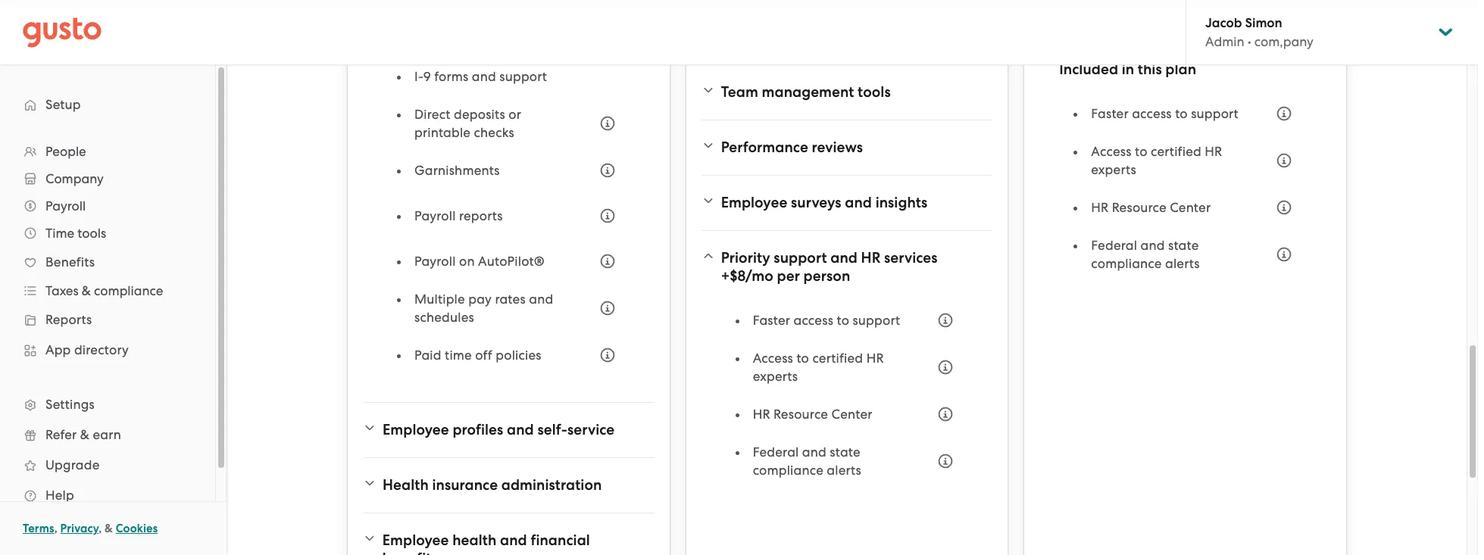 Task type: vqa. For each thing, say whether or not it's contained in the screenshot.
'Employees'
no



Task type: describe. For each thing, give the bounding box(es) containing it.
per
[[777, 268, 800, 285]]

2 vertical spatial &
[[105, 522, 113, 536]]

employee profiles and self-service
[[383, 421, 615, 439]]

payroll reports
[[415, 208, 503, 224]]

surveys
[[791, 194, 842, 211]]

time tools button
[[15, 220, 200, 247]]

pay
[[469, 292, 492, 307]]

setup
[[45, 97, 81, 112]]

payroll for payroll reports
[[415, 208, 456, 224]]

payroll for payroll
[[45, 199, 86, 214]]

1 horizontal spatial faster
[[1092, 106, 1129, 121]]

reports
[[45, 312, 92, 327]]

insights
[[876, 194, 928, 211]]

and inside "employee health and financial benefits"
[[500, 532, 527, 550]]

support down priority support and hr services +$8/mo per person
[[853, 313, 901, 328]]

app
[[45, 343, 71, 358]]

0 horizontal spatial access
[[753, 351, 794, 366]]

health
[[453, 532, 497, 550]]

employee for employee health and financial benefits
[[383, 532, 449, 550]]

time tools
[[45, 226, 106, 241]]

1 horizontal spatial tools
[[858, 83, 891, 101]]

0 vertical spatial hr resource center
[[1092, 200, 1212, 215]]

forms
[[435, 69, 469, 84]]

i-9 forms and support
[[415, 69, 547, 84]]

1 vertical spatial center
[[832, 407, 873, 422]]

1 vertical spatial hr resource center
[[753, 407, 873, 422]]

0 vertical spatial access to certified hr experts
[[1092, 144, 1223, 177]]

gusto navigation element
[[0, 65, 215, 535]]

policies
[[496, 348, 542, 363]]

admin
[[1206, 34, 1245, 49]]

simon
[[1246, 15, 1283, 31]]

settings
[[45, 397, 95, 412]]

terms link
[[23, 522, 54, 536]]

0 vertical spatial resource
[[1113, 200, 1167, 215]]

help link
[[15, 482, 200, 509]]

1 vertical spatial faster access to support
[[753, 313, 901, 328]]

health
[[383, 477, 429, 494]]

com,pany
[[1255, 34, 1314, 49]]

upgrade
[[45, 458, 100, 473]]

team management tools button
[[702, 74, 993, 111]]

in
[[1122, 61, 1135, 78]]

jacob
[[1206, 15, 1243, 31]]

reports link
[[15, 306, 200, 334]]

benefits
[[45, 255, 95, 270]]

garnishments
[[415, 163, 500, 178]]

earn
[[93, 428, 121, 443]]

1 vertical spatial federal and state compliance alerts
[[753, 445, 862, 478]]

company
[[45, 171, 104, 186]]

directory
[[74, 343, 129, 358]]

1 vertical spatial access
[[794, 313, 834, 328]]

taxes & compliance button
[[15, 277, 200, 305]]

0 vertical spatial access
[[1092, 144, 1132, 159]]

1 horizontal spatial compliance
[[753, 463, 824, 478]]

payroll button
[[15, 193, 200, 220]]

1 horizontal spatial federal and state compliance alerts
[[1092, 238, 1200, 271]]

cookies
[[116, 522, 158, 536]]

included
[[1060, 61, 1119, 78]]

performance reviews button
[[702, 130, 993, 166]]

and inside priority support and hr services +$8/mo per person
[[831, 249, 858, 267]]

included in this plan button
[[1040, 33, 1332, 88]]

employee health and financial benefits button
[[363, 523, 655, 556]]

direct deposits or printable checks
[[415, 107, 522, 140]]

multiple
[[415, 292, 465, 307]]

and inside "multiple pay rates and schedules"
[[529, 292, 554, 307]]

1 vertical spatial state
[[830, 445, 861, 460]]

priority support and hr services +$8/mo per person
[[721, 249, 938, 285]]

health insurance administration
[[383, 477, 602, 494]]

taxes
[[45, 284, 79, 299]]

setup link
[[15, 91, 200, 118]]

0 horizontal spatial federal
[[753, 445, 799, 460]]

benefits link
[[15, 249, 200, 276]]

1 , from the left
[[54, 522, 57, 536]]

support down plan on the right top
[[1192, 106, 1239, 121]]

0 horizontal spatial certified
[[813, 351, 864, 366]]

profiles
[[453, 421, 504, 439]]

refer & earn link
[[15, 421, 200, 449]]

1 vertical spatial access to certified hr experts
[[753, 351, 884, 384]]

rates
[[495, 292, 526, 307]]

refer
[[45, 428, 77, 443]]

1 vertical spatial faster
[[753, 313, 791, 328]]

app directory
[[45, 343, 129, 358]]

tools inside gusto navigation element
[[78, 226, 106, 241]]

0 vertical spatial access
[[1133, 106, 1172, 121]]

people button
[[15, 138, 200, 165]]

0 vertical spatial state
[[1169, 238, 1200, 253]]

person
[[804, 268, 851, 285]]

off
[[475, 348, 493, 363]]

deposits
[[454, 107, 505, 122]]

schedules
[[415, 310, 475, 325]]

employee health and financial benefits
[[383, 532, 590, 556]]

self-
[[538, 421, 568, 439]]

settings link
[[15, 391, 200, 418]]

employee profiles and self-service button
[[363, 412, 655, 449]]

payroll on autopilot®
[[415, 254, 545, 269]]

2 horizontal spatial compliance
[[1092, 256, 1163, 271]]

or
[[509, 107, 522, 122]]

performance
[[721, 139, 809, 156]]

services
[[885, 249, 938, 267]]

0 horizontal spatial alerts
[[827, 463, 862, 478]]



Task type: locate. For each thing, give the bounding box(es) containing it.
access down person
[[794, 313, 834, 328]]

1 horizontal spatial access
[[1092, 144, 1132, 159]]

printable
[[415, 125, 471, 140]]

people
[[45, 144, 86, 159]]

0 vertical spatial certified
[[1151, 144, 1202, 159]]

privacy
[[60, 522, 99, 536]]

1 vertical spatial resource
[[774, 407, 829, 422]]

benefits
[[383, 550, 438, 556]]

0 horizontal spatial state
[[830, 445, 861, 460]]

terms
[[23, 522, 54, 536]]

0 vertical spatial federal and state compliance alerts
[[1092, 238, 1200, 271]]

tools
[[858, 83, 891, 101], [78, 226, 106, 241]]

1 vertical spatial experts
[[753, 369, 798, 384]]

employee surveys and insights button
[[702, 185, 993, 221]]

hr
[[1206, 144, 1223, 159], [1092, 200, 1109, 215], [862, 249, 881, 267], [867, 351, 884, 366], [753, 407, 771, 422]]

insurance
[[432, 477, 498, 494]]

access
[[1133, 106, 1172, 121], [794, 313, 834, 328]]

0 vertical spatial center
[[1171, 200, 1212, 215]]

0 horizontal spatial experts
[[753, 369, 798, 384]]

this
[[1138, 61, 1163, 78]]

0 vertical spatial &
[[82, 284, 91, 299]]

1 horizontal spatial center
[[1171, 200, 1212, 215]]

0 horizontal spatial federal and state compliance alerts
[[753, 445, 862, 478]]

center
[[1171, 200, 1212, 215], [832, 407, 873, 422]]

1 vertical spatial tools
[[78, 226, 106, 241]]

, down the help link
[[99, 522, 102, 536]]

compliance inside dropdown button
[[94, 284, 163, 299]]

jacob simon admin • com,pany
[[1206, 15, 1314, 49]]

employee inside "employee health and financial benefits"
[[383, 532, 449, 550]]

company button
[[15, 165, 200, 193]]

1 vertical spatial compliance
[[94, 284, 163, 299]]

employee inside employee profiles and self-service dropdown button
[[383, 421, 449, 439]]

1 horizontal spatial alerts
[[1166, 256, 1200, 271]]

faster access to support down the this
[[1092, 106, 1239, 121]]

faster down per
[[753, 313, 791, 328]]

app directory link
[[15, 337, 200, 364]]

1 vertical spatial federal
[[753, 445, 799, 460]]

1 horizontal spatial hr resource center
[[1092, 200, 1212, 215]]

0 horizontal spatial compliance
[[94, 284, 163, 299]]

payroll
[[45, 199, 86, 214], [415, 208, 456, 224], [415, 254, 456, 269]]

paid
[[415, 348, 442, 363]]

1 vertical spatial certified
[[813, 351, 864, 366]]

faster access to support
[[1092, 106, 1239, 121], [753, 313, 901, 328]]

payroll left reports
[[415, 208, 456, 224]]

list containing people
[[0, 138, 215, 511]]

financial
[[531, 532, 590, 550]]

reviews
[[812, 139, 863, 156]]

0 horizontal spatial center
[[832, 407, 873, 422]]

and inside employee profiles and self-service dropdown button
[[507, 421, 534, 439]]

support
[[500, 69, 547, 84], [1192, 106, 1239, 121], [774, 249, 827, 267], [853, 313, 901, 328]]

faster
[[1092, 106, 1129, 121], [753, 313, 791, 328]]

1 horizontal spatial experts
[[1092, 162, 1137, 177]]

0 horizontal spatial faster access to support
[[753, 313, 901, 328]]

1 vertical spatial access
[[753, 351, 794, 366]]

1 vertical spatial alerts
[[827, 463, 862, 478]]

2 , from the left
[[99, 522, 102, 536]]

employee for employee surveys and insights
[[721, 194, 788, 211]]

9
[[424, 69, 431, 84]]

faster down included in this plan
[[1092, 106, 1129, 121]]

0 vertical spatial faster access to support
[[1092, 106, 1239, 121]]

tools down payroll dropdown button
[[78, 226, 106, 241]]

employee up health
[[383, 421, 449, 439]]

2 vertical spatial compliance
[[753, 463, 824, 478]]

& left cookies button
[[105, 522, 113, 536]]

reports
[[459, 208, 503, 224]]

employee
[[721, 194, 788, 211], [383, 421, 449, 439], [383, 532, 449, 550]]

multiple pay rates and schedules
[[415, 292, 554, 325]]

upgrade link
[[15, 452, 200, 479]]

0 horizontal spatial hr resource center
[[753, 407, 873, 422]]

1 horizontal spatial state
[[1169, 238, 1200, 253]]

tools up performance reviews dropdown button
[[858, 83, 891, 101]]

0 vertical spatial faster
[[1092, 106, 1129, 121]]

list
[[398, 0, 624, 384], [1075, 97, 1302, 285], [0, 138, 215, 511], [737, 304, 963, 492]]

experts
[[1092, 162, 1137, 177], [753, 369, 798, 384]]

employee surveys and insights
[[721, 194, 928, 211]]

employee for employee profiles and self-service
[[383, 421, 449, 439]]

access down the this
[[1133, 106, 1172, 121]]

& left earn
[[80, 428, 90, 443]]

1 horizontal spatial access
[[1133, 106, 1172, 121]]

0 vertical spatial employee
[[721, 194, 788, 211]]

cookies button
[[116, 520, 158, 538]]

& inside dropdown button
[[82, 284, 91, 299]]

list containing i-9 forms and support
[[398, 0, 624, 384]]

&
[[82, 284, 91, 299], [80, 428, 90, 443], [105, 522, 113, 536]]

federal and state compliance alerts
[[1092, 238, 1200, 271], [753, 445, 862, 478]]

priority
[[721, 249, 771, 267]]

autopilot®
[[478, 254, 545, 269]]

compliance
[[1092, 256, 1163, 271], [94, 284, 163, 299], [753, 463, 824, 478]]

0 vertical spatial tools
[[858, 83, 891, 101]]

performance reviews
[[721, 139, 863, 156]]

& right taxes
[[82, 284, 91, 299]]

1 horizontal spatial certified
[[1151, 144, 1202, 159]]

help
[[45, 488, 74, 503]]

& for earn
[[80, 428, 90, 443]]

and inside employee surveys and insights dropdown button
[[845, 194, 873, 211]]

1 vertical spatial &
[[80, 428, 90, 443]]

refer & earn
[[45, 428, 121, 443]]

employee up priority
[[721, 194, 788, 211]]

management
[[762, 83, 855, 101]]

payroll for payroll on autopilot®
[[415, 254, 456, 269]]

privacy link
[[60, 522, 99, 536]]

home image
[[23, 17, 102, 47]]

support inside priority support and hr services +$8/mo per person
[[774, 249, 827, 267]]

0 vertical spatial federal
[[1092, 238, 1138, 253]]

state
[[1169, 238, 1200, 253], [830, 445, 861, 460]]

payroll up time
[[45, 199, 86, 214]]

0 horizontal spatial resource
[[774, 407, 829, 422]]

0 vertical spatial experts
[[1092, 162, 1137, 177]]

team management tools
[[721, 83, 891, 101]]

0 vertical spatial compliance
[[1092, 256, 1163, 271]]

checks
[[474, 125, 515, 140]]

1 horizontal spatial faster access to support
[[1092, 106, 1239, 121]]

certified
[[1151, 144, 1202, 159], [813, 351, 864, 366]]

service
[[568, 421, 615, 439]]

hr inside priority support and hr services +$8/mo per person
[[862, 249, 881, 267]]

direct
[[415, 107, 451, 122]]

payroll inside dropdown button
[[45, 199, 86, 214]]

1 horizontal spatial federal
[[1092, 238, 1138, 253]]

administration
[[502, 477, 602, 494]]

0 horizontal spatial tools
[[78, 226, 106, 241]]

1 horizontal spatial resource
[[1113, 200, 1167, 215]]

0 horizontal spatial faster
[[753, 313, 791, 328]]

support up the "or"
[[500, 69, 547, 84]]

i-
[[415, 69, 424, 84]]

included in this plan
[[1060, 61, 1197, 78]]

alerts
[[1166, 256, 1200, 271], [827, 463, 862, 478]]

1 horizontal spatial access to certified hr experts
[[1092, 144, 1223, 177]]

support up per
[[774, 249, 827, 267]]

plan
[[1166, 61, 1197, 78]]

1 vertical spatial employee
[[383, 421, 449, 439]]

0 vertical spatial alerts
[[1166, 256, 1200, 271]]

access
[[1092, 144, 1132, 159], [753, 351, 794, 366]]

health insurance administration button
[[363, 468, 655, 504]]

taxes & compliance
[[45, 284, 163, 299]]

2 vertical spatial employee
[[383, 532, 449, 550]]

•
[[1248, 34, 1252, 49]]

, left privacy link
[[54, 522, 57, 536]]

employee up benefits
[[383, 532, 449, 550]]

paid time off policies
[[415, 348, 542, 363]]

1 horizontal spatial ,
[[99, 522, 102, 536]]

faster access to support down person
[[753, 313, 901, 328]]

time
[[45, 226, 74, 241]]

0 horizontal spatial access
[[794, 313, 834, 328]]

payroll left on
[[415, 254, 456, 269]]

0 horizontal spatial access to certified hr experts
[[753, 351, 884, 384]]

employee inside employee surveys and insights dropdown button
[[721, 194, 788, 211]]

0 horizontal spatial ,
[[54, 522, 57, 536]]

hr resource center
[[1092, 200, 1212, 215], [753, 407, 873, 422]]

& for compliance
[[82, 284, 91, 299]]

on
[[459, 254, 475, 269]]

team
[[721, 83, 759, 101]]



